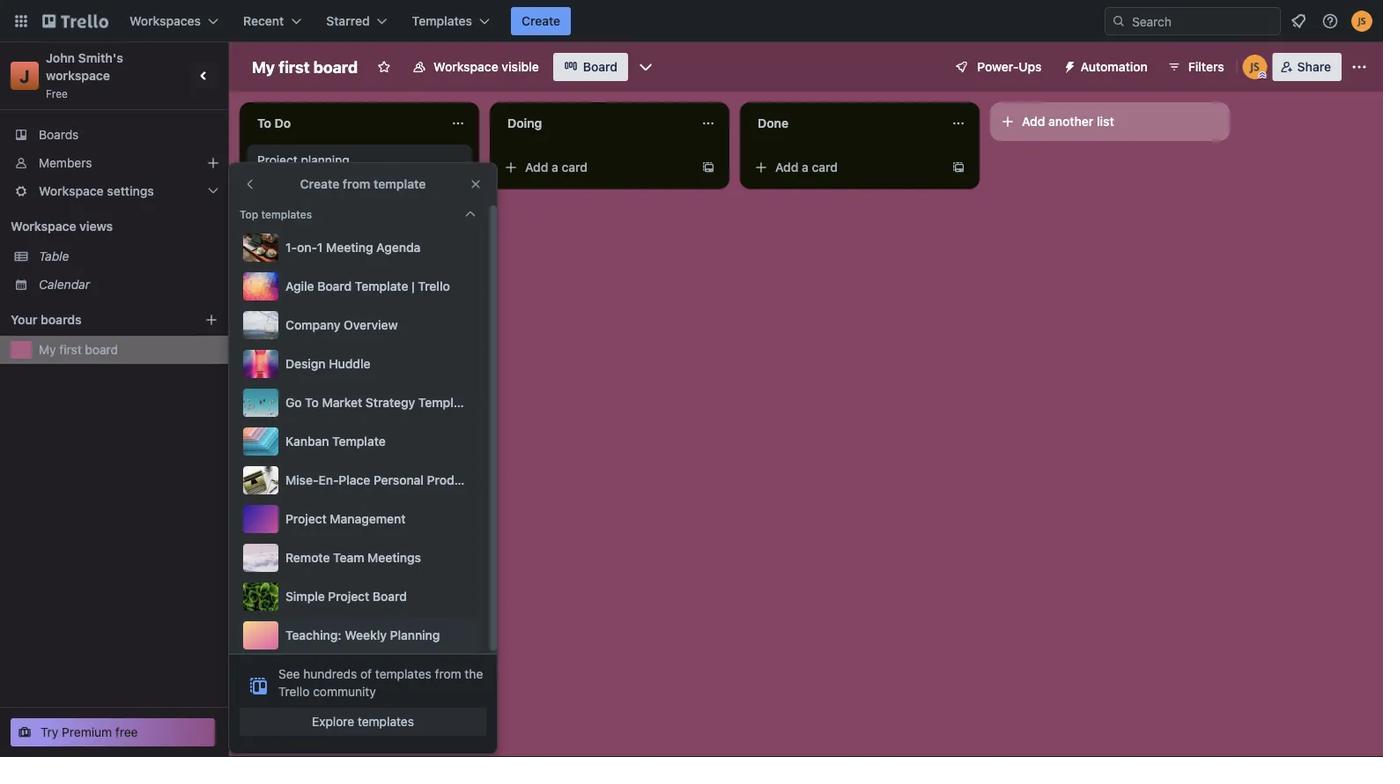Task type: vqa. For each thing, say whether or not it's contained in the screenshot.
Details
no



Task type: locate. For each thing, give the bounding box(es) containing it.
1 horizontal spatial trello
[[418, 279, 450, 293]]

1 horizontal spatial first
[[279, 57, 310, 76]]

2 horizontal spatial add a card button
[[747, 153, 945, 182]]

project up return to previous screen image
[[257, 153, 298, 167]]

0 vertical spatial first
[[279, 57, 310, 76]]

board down your boards with 1 items 'element'
[[85, 342, 118, 357]]

this member is an admin of this board. image
[[1259, 71, 1267, 79]]

a for done
[[802, 160, 809, 175]]

0 vertical spatial project
[[257, 153, 298, 167]]

filters
[[1189, 59, 1225, 74]]

project management
[[286, 512, 406, 526]]

templates
[[261, 208, 312, 220], [375, 667, 432, 681], [358, 714, 414, 729]]

from down project planning link
[[343, 177, 371, 191]]

try premium free
[[41, 725, 138, 739]]

0 vertical spatial from
[[343, 177, 371, 191]]

add a card
[[525, 160, 588, 175], [776, 160, 838, 175], [275, 230, 338, 245]]

project up remote
[[286, 512, 327, 526]]

0 vertical spatial trello
[[418, 279, 450, 293]]

company overview button
[[240, 308, 479, 343]]

0 vertical spatial my
[[252, 57, 275, 76]]

my first board down your boards with 1 items 'element'
[[39, 342, 118, 357]]

project down team
[[328, 589, 369, 604]]

to right go
[[305, 395, 319, 410]]

john smith's workspace free
[[46, 51, 126, 100]]

kanban
[[286, 434, 329, 449]]

calendar
[[39, 277, 90, 292]]

trello inside see hundreds of templates from the trello community
[[279, 684, 310, 699]]

add a card button
[[497, 153, 695, 182], [747, 153, 945, 182], [247, 224, 444, 252]]

planning
[[390, 628, 440, 643]]

free
[[115, 725, 138, 739]]

add a card button for done
[[747, 153, 945, 182]]

card right 1-
[[312, 230, 338, 245]]

1 horizontal spatial a
[[552, 160, 559, 175]]

first
[[279, 57, 310, 76], [59, 342, 82, 357]]

teaching: weekly planning
[[286, 628, 440, 643]]

a down done text box
[[802, 160, 809, 175]]

0 horizontal spatial trello
[[279, 684, 310, 699]]

add a card down done
[[776, 160, 838, 175]]

1 horizontal spatial create
[[522, 14, 561, 28]]

add another list button
[[991, 102, 1230, 141]]

my first board
[[252, 57, 358, 76], [39, 342, 118, 357]]

teaching: weekly planning button
[[240, 618, 479, 653]]

create inside button
[[522, 14, 561, 28]]

templates down see hundreds of templates from the trello community
[[358, 714, 414, 729]]

my first board down recent popup button
[[252, 57, 358, 76]]

template down go to market strategy template button
[[332, 434, 386, 449]]

card down doing text box
[[562, 160, 588, 175]]

meeting right 1
[[326, 240, 373, 255]]

workspace views
[[11, 219, 113, 234]]

workspace
[[46, 68, 110, 83]]

1 horizontal spatial my first board
[[252, 57, 358, 76]]

company
[[286, 318, 341, 332]]

simple project board
[[286, 589, 407, 604]]

0 horizontal spatial from
[[343, 177, 371, 191]]

meeting inside button
[[326, 240, 373, 255]]

from left the
[[435, 667, 462, 681]]

add a card for doing
[[525, 160, 588, 175]]

john
[[46, 51, 75, 65]]

to left do
[[257, 116, 271, 130]]

top templates
[[240, 208, 312, 220]]

0 vertical spatial to
[[257, 116, 271, 130]]

meeting link
[[257, 190, 462, 208]]

1 vertical spatial to
[[305, 395, 319, 410]]

1 vertical spatial trello
[[279, 684, 310, 699]]

my first board link
[[39, 341, 219, 359]]

add inside button
[[1022, 114, 1046, 129]]

Done text field
[[747, 109, 941, 137]]

board right agile at the top of the page
[[318, 279, 352, 293]]

place
[[339, 473, 370, 487]]

system
[[500, 473, 544, 487]]

1 vertical spatial create
[[300, 177, 340, 191]]

2 horizontal spatial a
[[802, 160, 809, 175]]

0 horizontal spatial a
[[302, 230, 308, 245]]

Doing text field
[[497, 109, 691, 137]]

remote team meetings button
[[240, 540, 479, 576]]

a down doing text box
[[552, 160, 559, 175]]

to inside text box
[[257, 116, 271, 130]]

0 horizontal spatial to
[[257, 116, 271, 130]]

0 horizontal spatial board
[[318, 279, 352, 293]]

0 horizontal spatial first
[[59, 342, 82, 357]]

agile board template | trello button
[[240, 269, 479, 304]]

from inside see hundreds of templates from the trello community
[[435, 667, 462, 681]]

workspace up table
[[11, 219, 76, 234]]

2 horizontal spatial board
[[583, 59, 618, 74]]

create up visible
[[522, 14, 561, 28]]

0 vertical spatial board
[[313, 57, 358, 76]]

1 vertical spatial board
[[85, 342, 118, 357]]

1 vertical spatial from
[[435, 667, 462, 681]]

create down planning
[[300, 177, 340, 191]]

workspace inside popup button
[[39, 184, 104, 198]]

design huddle
[[286, 357, 371, 371]]

settings
[[107, 184, 154, 198]]

add a card down top templates
[[275, 230, 338, 245]]

1 vertical spatial meeting
[[326, 240, 373, 255]]

add down top templates
[[275, 230, 298, 245]]

templates button
[[402, 7, 501, 35]]

to
[[257, 116, 271, 130], [305, 395, 319, 410]]

0 horizontal spatial add a card button
[[247, 224, 444, 252]]

table
[[39, 249, 69, 264]]

members
[[39, 156, 92, 170]]

the
[[465, 667, 483, 681]]

first down recent popup button
[[279, 57, 310, 76]]

templates right of
[[375, 667, 432, 681]]

meeting up top templates
[[257, 192, 304, 206]]

1 horizontal spatial add a card button
[[497, 153, 695, 182]]

members link
[[0, 149, 229, 177]]

1
[[317, 240, 323, 255]]

0 vertical spatial template
[[355, 279, 408, 293]]

j
[[20, 65, 30, 86]]

back to home image
[[42, 7, 108, 35]]

john smith (johnsmith38824343) image
[[1243, 55, 1268, 79]]

board left customize views image on the top left
[[583, 59, 618, 74]]

trello down see
[[279, 684, 310, 699]]

board down starred
[[313, 57, 358, 76]]

hundreds
[[303, 667, 357, 681]]

personal
[[374, 473, 424, 487]]

1 vertical spatial first
[[59, 342, 82, 357]]

project
[[257, 153, 298, 167], [286, 512, 327, 526], [328, 589, 369, 604]]

1 horizontal spatial to
[[305, 395, 319, 410]]

create from template… image
[[702, 160, 716, 175]]

0 horizontal spatial create
[[300, 177, 340, 191]]

1 vertical spatial workspace
[[39, 184, 104, 198]]

project planning
[[257, 153, 350, 167]]

a
[[552, 160, 559, 175], [802, 160, 809, 175], [302, 230, 308, 245]]

mise-en-place personal productivity system
[[286, 473, 544, 487]]

templates up 1-
[[261, 208, 312, 220]]

add a card button down done text box
[[747, 153, 945, 182]]

power-ups button
[[942, 53, 1053, 81]]

customize views image
[[637, 58, 655, 76]]

market
[[322, 395, 363, 410]]

template inside 'button'
[[332, 434, 386, 449]]

premium
[[62, 725, 112, 739]]

add left another
[[1022, 114, 1046, 129]]

0 horizontal spatial board
[[85, 342, 118, 357]]

1 vertical spatial board
[[318, 279, 352, 293]]

1 vertical spatial my
[[39, 342, 56, 357]]

first down boards
[[59, 342, 82, 357]]

workspace inside button
[[434, 59, 499, 74]]

company overview
[[286, 318, 398, 332]]

1 horizontal spatial from
[[435, 667, 462, 681]]

simple
[[286, 589, 325, 604]]

workspace
[[434, 59, 499, 74], [39, 184, 104, 198], [11, 219, 76, 234]]

workspace down members
[[39, 184, 104, 198]]

john smith (johnsmith38824343) image
[[1352, 11, 1373, 32]]

2 horizontal spatial card
[[812, 160, 838, 175]]

my down your boards
[[39, 342, 56, 357]]

0 vertical spatial my first board
[[252, 57, 358, 76]]

smith's
[[78, 51, 123, 65]]

from
[[343, 177, 371, 191], [435, 667, 462, 681]]

my
[[252, 57, 275, 76], [39, 342, 56, 357]]

0 horizontal spatial my
[[39, 342, 56, 357]]

workspace for workspace settings
[[39, 184, 104, 198]]

kanban template button
[[240, 424, 479, 459]]

templates for explore templates
[[358, 714, 414, 729]]

management
[[330, 512, 406, 526]]

1 horizontal spatial add a card
[[525, 160, 588, 175]]

board down meetings
[[373, 589, 407, 604]]

to inside button
[[305, 395, 319, 410]]

templates for top templates
[[261, 208, 312, 220]]

my down recent
[[252, 57, 275, 76]]

add a card for done
[[776, 160, 838, 175]]

menu containing 1-on-1 meeting agenda
[[240, 230, 544, 653]]

template right strategy
[[419, 395, 472, 410]]

add a card button down doing text box
[[497, 153, 695, 182]]

my inside 'text field'
[[252, 57, 275, 76]]

workspace for workspace views
[[11, 219, 76, 234]]

add a card button for doing
[[497, 153, 695, 182]]

meeting
[[257, 192, 304, 206], [326, 240, 373, 255]]

add a card button down meeting link
[[247, 224, 444, 252]]

workspace settings button
[[0, 177, 229, 205]]

add down done
[[776, 160, 799, 175]]

2 vertical spatial templates
[[358, 714, 414, 729]]

template left the |
[[355, 279, 408, 293]]

community
[[313, 684, 376, 699]]

|
[[412, 279, 415, 293]]

strategy
[[366, 395, 415, 410]]

add a card down doing
[[525, 160, 588, 175]]

add
[[1022, 114, 1046, 129], [525, 160, 549, 175], [776, 160, 799, 175], [275, 230, 298, 245]]

menu
[[240, 230, 544, 653]]

1 horizontal spatial board
[[313, 57, 358, 76]]

1 vertical spatial templates
[[375, 667, 432, 681]]

card for done
[[812, 160, 838, 175]]

board
[[583, 59, 618, 74], [318, 279, 352, 293], [373, 589, 407, 604]]

2 vertical spatial workspace
[[11, 219, 76, 234]]

your boards with 1 items element
[[11, 309, 178, 331]]

To Do text field
[[247, 109, 441, 137]]

1 vertical spatial project
[[286, 512, 327, 526]]

2 vertical spatial template
[[332, 434, 386, 449]]

trello right the |
[[418, 279, 450, 293]]

card down done text box
[[812, 160, 838, 175]]

1 horizontal spatial board
[[373, 589, 407, 604]]

show menu image
[[1351, 58, 1369, 76]]

0 horizontal spatial my first board
[[39, 342, 118, 357]]

2 horizontal spatial add a card
[[776, 160, 838, 175]]

0 vertical spatial workspace
[[434, 59, 499, 74]]

workspace down templates "dropdown button"
[[434, 59, 499, 74]]

primary element
[[0, 0, 1384, 42]]

0 vertical spatial meeting
[[257, 192, 304, 206]]

1 horizontal spatial card
[[562, 160, 588, 175]]

1 horizontal spatial my
[[252, 57, 275, 76]]

a right 1-
[[302, 230, 308, 245]]

0 vertical spatial create
[[522, 14, 561, 28]]

productivity
[[427, 473, 497, 487]]

0 vertical spatial templates
[[261, 208, 312, 220]]

1 horizontal spatial meeting
[[326, 240, 373, 255]]



Task type: describe. For each thing, give the bounding box(es) containing it.
1-
[[286, 240, 297, 255]]

your
[[11, 312, 37, 327]]

project for project planning
[[257, 153, 298, 167]]

automation button
[[1056, 53, 1159, 81]]

close popover image
[[469, 177, 483, 191]]

kanban template
[[286, 434, 386, 449]]

2 vertical spatial board
[[373, 589, 407, 604]]

boards
[[39, 127, 79, 142]]

templates inside see hundreds of templates from the trello community
[[375, 667, 432, 681]]

boards link
[[0, 121, 229, 149]]

free
[[46, 87, 68, 100]]

0 notifications image
[[1289, 11, 1310, 32]]

calendar link
[[39, 276, 219, 293]]

sm image
[[1056, 53, 1081, 78]]

Board name text field
[[243, 53, 367, 81]]

trello inside button
[[418, 279, 450, 293]]

explore templates link
[[240, 708, 487, 736]]

create for create from template
[[300, 177, 340, 191]]

design
[[286, 357, 326, 371]]

en-
[[319, 473, 339, 487]]

collapse image
[[464, 207, 478, 221]]

on-
[[297, 240, 317, 255]]

Search field
[[1126, 8, 1281, 34]]

create from template
[[300, 177, 426, 191]]

board inside 'text field'
[[313, 57, 358, 76]]

add another list
[[1022, 114, 1115, 129]]

open information menu image
[[1322, 12, 1340, 30]]

workspaces button
[[119, 7, 229, 35]]

doing
[[508, 116, 542, 130]]

board link
[[553, 53, 628, 81]]

2 vertical spatial project
[[328, 589, 369, 604]]

create from template… image
[[952, 160, 966, 175]]

remote team meetings
[[286, 550, 421, 565]]

workspace navigation collapse icon image
[[192, 63, 217, 88]]

power-ups
[[978, 59, 1042, 74]]

add down doing
[[525, 160, 549, 175]]

try premium free button
[[11, 718, 215, 747]]

see
[[279, 667, 300, 681]]

0 horizontal spatial card
[[312, 230, 338, 245]]

teaching:
[[286, 628, 342, 643]]

search image
[[1112, 14, 1126, 28]]

create for create
[[522, 14, 561, 28]]

explore templates
[[312, 714, 414, 729]]

simple project board button
[[240, 579, 479, 614]]

1 vertical spatial my first board
[[39, 342, 118, 357]]

table link
[[39, 248, 219, 265]]

see hundreds of templates from the trello community
[[279, 667, 483, 699]]

add board image
[[204, 313, 219, 327]]

list
[[1097, 114, 1115, 129]]

templates
[[412, 14, 472, 28]]

starred
[[326, 14, 370, 28]]

do
[[275, 116, 291, 130]]

filters button
[[1162, 53, 1230, 81]]

create button
[[511, 7, 571, 35]]

workspace visible button
[[402, 53, 550, 81]]

workspace visible
[[434, 59, 539, 74]]

a for doing
[[552, 160, 559, 175]]

1 vertical spatial template
[[419, 395, 472, 410]]

visible
[[502, 59, 539, 74]]

card for doing
[[562, 160, 588, 175]]

star or unstar board image
[[377, 60, 391, 74]]

automation
[[1081, 59, 1148, 74]]

design huddle button
[[240, 346, 479, 382]]

starred button
[[316, 7, 398, 35]]

huddle
[[329, 357, 371, 371]]

of
[[361, 667, 372, 681]]

top
[[240, 208, 258, 220]]

explore
[[312, 714, 354, 729]]

return to previous screen image
[[243, 177, 257, 191]]

my first board inside 'text field'
[[252, 57, 358, 76]]

go to market strategy template
[[286, 395, 472, 410]]

mise-en-place personal productivity system button
[[240, 463, 544, 498]]

share button
[[1273, 53, 1342, 81]]

boards
[[41, 312, 82, 327]]

meetings
[[368, 550, 421, 565]]

template
[[374, 177, 426, 191]]

project planning link
[[257, 152, 462, 169]]

first inside 'text field'
[[279, 57, 310, 76]]

1-on-1 meeting agenda button
[[240, 230, 479, 265]]

overview
[[344, 318, 398, 332]]

j link
[[11, 62, 39, 90]]

team
[[333, 550, 364, 565]]

0 horizontal spatial add a card
[[275, 230, 338, 245]]

ups
[[1019, 59, 1042, 74]]

power-
[[978, 59, 1019, 74]]

done
[[758, 116, 789, 130]]

john smith's workspace link
[[46, 51, 126, 83]]

1-on-1 meeting agenda
[[286, 240, 421, 255]]

workspace for workspace visible
[[434, 59, 499, 74]]

agenda
[[377, 240, 421, 255]]

project for project management
[[286, 512, 327, 526]]

project management button
[[240, 501, 479, 537]]

recent button
[[233, 7, 312, 35]]

weekly
[[345, 628, 387, 643]]

go to market strategy template button
[[240, 385, 479, 420]]

agile
[[286, 279, 314, 293]]

views
[[79, 219, 113, 234]]

recent
[[243, 14, 284, 28]]

planning
[[301, 153, 350, 167]]

to do
[[257, 116, 291, 130]]

remote
[[286, 550, 330, 565]]

0 vertical spatial board
[[583, 59, 618, 74]]

0 horizontal spatial meeting
[[257, 192, 304, 206]]

try
[[41, 725, 59, 739]]

workspace settings
[[39, 184, 154, 198]]



